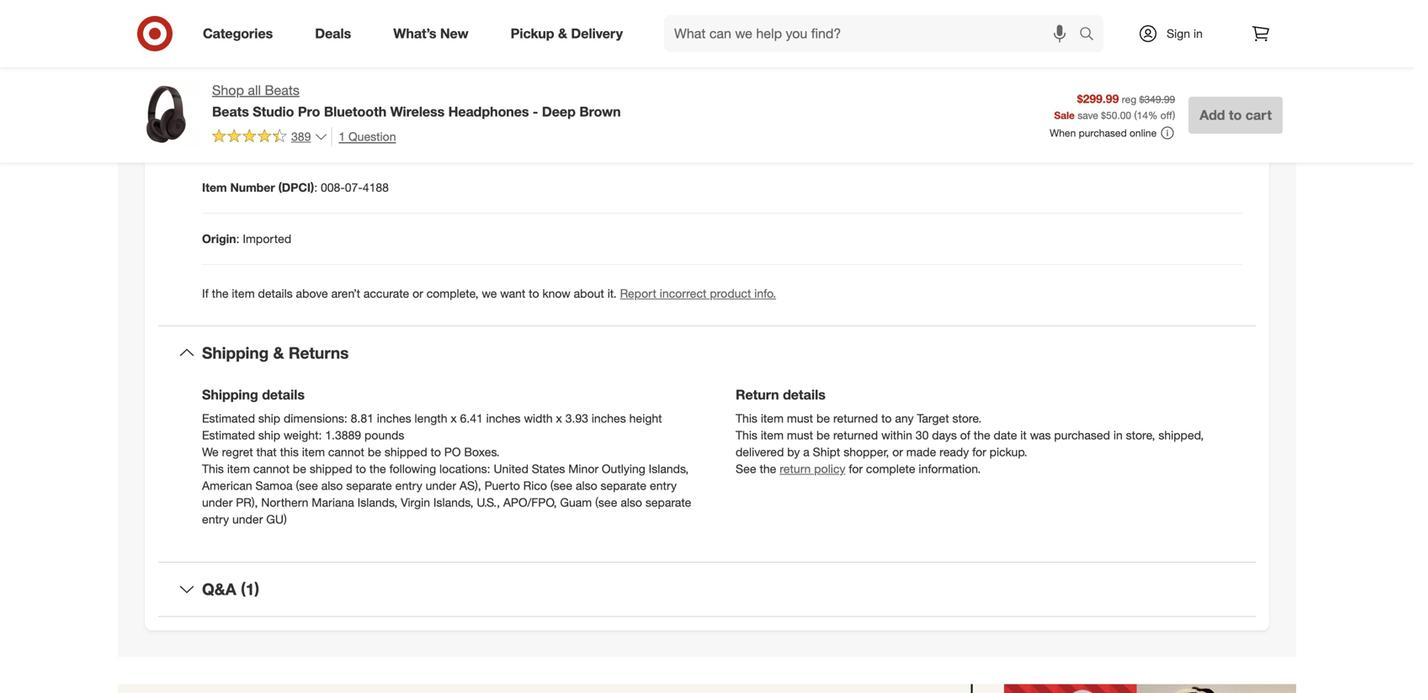 Task type: describe. For each thing, give the bounding box(es) containing it.
the down delivered
[[760, 462, 777, 477]]

the down pounds
[[370, 462, 386, 477]]

item
[[202, 180, 227, 195]]

apo/fpo,
[[503, 496, 557, 510]]

07-
[[345, 180, 363, 195]]

-
[[533, 103, 538, 120]]

0 horizontal spatial (see
[[296, 479, 318, 494]]

& for shipping
[[273, 343, 284, 363]]

0 vertical spatial this
[[736, 412, 758, 426]]

1 horizontal spatial also
[[576, 479, 598, 494]]

389 link
[[212, 127, 328, 148]]

locations:
[[440, 462, 491, 477]]

virgin
[[401, 496, 430, 510]]

pickup & delivery link
[[497, 15, 644, 52]]

purchased inside return details this item must be returned to any target store. this item must be returned within 30 days of the date it was purchased in store, shipped, delivered by a shipt shopper, or made ready for pickup. see the return policy for complete information.
[[1055, 428, 1111, 443]]

return policy link
[[780, 462, 846, 477]]

0 horizontal spatial islands,
[[358, 496, 398, 510]]

item up delivered
[[761, 428, 784, 443]]

know
[[543, 286, 571, 301]]

shipped,
[[1159, 428, 1204, 443]]

studio
[[253, 103, 294, 120]]

add to cart
[[1200, 107, 1272, 123]]

item down regret at the left of the page
[[227, 462, 250, 477]]

3 inches from the left
[[592, 412, 626, 426]]

shipping details estimated ship dimensions: 8.81 inches length x 6.41 inches width x 3.93 inches height estimated ship weight: 1.3889 pounds we regret that this item cannot be shipped to po boxes.
[[202, 387, 662, 460]]

about
[[574, 286, 604, 301]]

2 horizontal spatial entry
[[650, 479, 677, 494]]

: for 89401493
[[230, 77, 233, 92]]

target
[[917, 412, 950, 426]]

shipt
[[813, 445, 841, 460]]

What can we help you find? suggestions appear below search field
[[664, 15, 1084, 52]]

complete,
[[427, 286, 479, 301]]

1
[[339, 129, 345, 144]]

2 vertical spatial under
[[232, 513, 263, 527]]

14
[[1137, 109, 1149, 121]]

2 vertical spatial this
[[202, 462, 224, 477]]

guam
[[560, 496, 592, 510]]

we
[[202, 445, 219, 460]]

add to cart button
[[1189, 97, 1283, 134]]

cannot inside the shipping details estimated ship dimensions: 8.81 inches length x 6.41 inches width x 3.93 inches height estimated ship weight: 1.3889 pounds we regret that this item cannot be shipped to po boxes.
[[328, 445, 365, 460]]

online
[[1130, 127, 1157, 139]]

delivery
[[571, 25, 623, 42]]

1 horizontal spatial for
[[973, 445, 987, 460]]

aren't
[[331, 286, 360, 301]]

2 horizontal spatial islands,
[[649, 462, 689, 477]]

we
[[482, 286, 497, 301]]

1 vertical spatial beats
[[212, 103, 249, 120]]

of
[[961, 428, 971, 443]]

if
[[202, 286, 209, 301]]

2 returned from the top
[[834, 428, 878, 443]]

gu)
[[266, 513, 287, 527]]

pickup.
[[990, 445, 1028, 460]]

when purchased online
[[1050, 127, 1157, 139]]

when
[[1050, 127, 1076, 139]]

to inside return details this item must be returned to any target store. this item must be returned within 30 days of the date it was purchased in store, shipped, delivered by a shipt shopper, or made ready for pickup. see the return policy for complete information.
[[882, 412, 892, 426]]

pounds
[[365, 428, 404, 443]]

po
[[444, 445, 461, 460]]

the right of on the right
[[974, 428, 991, 443]]

height
[[630, 412, 662, 426]]

1 returned from the top
[[834, 412, 878, 426]]

6.41
[[460, 412, 483, 426]]

complete
[[866, 462, 916, 477]]

number
[[230, 180, 275, 195]]

1 horizontal spatial entry
[[395, 479, 423, 494]]

(1)
[[241, 580, 259, 599]]

brown
[[580, 103, 621, 120]]

want
[[500, 286, 526, 301]]

upc : 194253715368
[[202, 129, 313, 143]]

0 horizontal spatial also
[[321, 479, 343, 494]]

dimensions:
[[284, 412, 348, 426]]

item right if
[[232, 286, 255, 301]]

: left 008-
[[314, 180, 318, 195]]

shipped inside the shipping details estimated ship dimensions: 8.81 inches length x 6.41 inches width x 3.93 inches height estimated ship weight: 1.3889 pounds we regret that this item cannot be shipped to po boxes.
[[385, 445, 427, 460]]

as),
[[460, 479, 481, 494]]

the right if
[[212, 286, 229, 301]]

united
[[494, 462, 529, 477]]

1 vertical spatial this
[[736, 428, 758, 443]]

was
[[1030, 428, 1051, 443]]

0 horizontal spatial cannot
[[253, 462, 290, 477]]

)
[[1173, 109, 1176, 121]]

following
[[390, 462, 436, 477]]

details for shipping
[[262, 387, 305, 404]]

item inside the shipping details estimated ship dimensions: 8.81 inches length x 6.41 inches width x 3.93 inches height estimated ship weight: 1.3889 pounds we regret that this item cannot be shipped to po boxes.
[[302, 445, 325, 460]]

return details this item must be returned to any target store. this item must be returned within 30 days of the date it was purchased in store, shipped, delivered by a shipt shopper, or made ready for pickup. see the return policy for complete information.
[[736, 387, 1204, 477]]

0 vertical spatial or
[[413, 286, 423, 301]]

categories link
[[189, 15, 294, 52]]

that
[[256, 445, 277, 460]]

sign in link
[[1124, 15, 1229, 52]]

sign in
[[1167, 26, 1203, 41]]

search
[[1072, 27, 1112, 43]]

returns
[[289, 343, 349, 363]]

q&a (1)
[[202, 580, 259, 599]]

be inside the shipping details estimated ship dimensions: 8.81 inches length x 6.41 inches width x 3.93 inches height estimated ship weight: 1.3889 pounds we regret that this item cannot be shipped to po boxes.
[[368, 445, 381, 460]]

any
[[895, 412, 914, 426]]

search button
[[1072, 15, 1112, 56]]

or inside return details this item must be returned to any target store. this item must be returned within 30 days of the date it was purchased in store, shipped, delivered by a shipt shopper, or made ready for pickup. see the return policy for complete information.
[[893, 445, 903, 460]]

8.81
[[351, 412, 374, 426]]

2023
[[316, 26, 343, 41]]

50.00
[[1107, 109, 1132, 121]]

accurate
[[364, 286, 409, 301]]

1 question
[[339, 129, 396, 144]]

report incorrect product info. button
[[620, 285, 776, 302]]

item down the return
[[761, 412, 784, 426]]

$299.99
[[1078, 91, 1119, 106]]

if the item details above aren't accurate or complete, we want to know about it. report incorrect product info.
[[202, 286, 776, 301]]

details left above
[[258, 286, 293, 301]]

1 vertical spatial under
[[202, 496, 233, 510]]

& for pickup
[[558, 25, 568, 42]]

made
[[907, 445, 937, 460]]

2 estimated from the top
[[202, 428, 255, 443]]

puerto
[[485, 479, 520, 494]]

2 x from the left
[[556, 412, 562, 426]]

0 horizontal spatial for
[[849, 462, 863, 477]]

shipping for shipping & returns
[[202, 343, 269, 363]]

1 horizontal spatial islands,
[[434, 496, 474, 510]]

0 horizontal spatial entry
[[202, 513, 229, 527]]

pr),
[[236, 496, 258, 510]]

1 ship from the top
[[258, 412, 280, 426]]

advertisement region
[[118, 685, 1297, 694]]

this item cannot be shipped to the following locations:
[[202, 462, 491, 477]]



Task type: vqa. For each thing, say whether or not it's contained in the screenshot.
return
yes



Task type: locate. For each thing, give the bounding box(es) containing it.
1 must from the top
[[787, 412, 814, 426]]

1 horizontal spatial shipped
[[385, 445, 427, 460]]

product
[[710, 286, 751, 301]]

1 vertical spatial for
[[849, 462, 863, 477]]

2 shipping from the top
[[202, 387, 258, 404]]

image of beats studio pro bluetooth wireless headphones - deep brown image
[[131, 81, 199, 148]]

above
[[296, 286, 328, 301]]

4188
[[363, 180, 389, 195]]

islands, right outlying
[[649, 462, 689, 477]]

0 vertical spatial in
[[1194, 26, 1203, 41]]

for down the shopper,
[[849, 462, 863, 477]]

q&a
[[202, 580, 236, 599]]

store.
[[953, 412, 982, 426]]

or
[[413, 286, 423, 301], [893, 445, 903, 460]]

1 shipping from the top
[[202, 343, 269, 363]]

street date : july 20, 2023
[[202, 26, 343, 41]]

0 vertical spatial for
[[973, 445, 987, 460]]

cannot up this item cannot be shipped to the following locations:
[[328, 445, 365, 460]]

shipping inside dropdown button
[[202, 343, 269, 363]]

x
[[451, 412, 457, 426], [556, 412, 562, 426]]

0 vertical spatial purchased
[[1079, 127, 1127, 139]]

information.
[[919, 462, 981, 477]]

2 inches from the left
[[486, 412, 521, 426]]

beats up studio
[[265, 82, 300, 99]]

0 vertical spatial returned
[[834, 412, 878, 426]]

to right add
[[1229, 107, 1242, 123]]

rico
[[524, 479, 547, 494]]

estimated
[[202, 412, 255, 426], [202, 428, 255, 443]]

1 vertical spatial in
[[1114, 428, 1123, 443]]

question
[[349, 129, 396, 144]]

entry down height
[[650, 479, 677, 494]]

beats down shop
[[212, 103, 249, 120]]

incorrect
[[660, 286, 707, 301]]

1 vertical spatial must
[[787, 428, 814, 443]]

all
[[248, 82, 261, 99]]

1 vertical spatial or
[[893, 445, 903, 460]]

0 horizontal spatial in
[[1114, 428, 1123, 443]]

shipped up mariana
[[310, 462, 353, 477]]

shipping & returns button
[[158, 327, 1256, 380]]

1 vertical spatial shipped
[[310, 462, 353, 477]]

details inside the shipping details estimated ship dimensions: 8.81 inches length x 6.41 inches width x 3.93 inches height estimated ship weight: 1.3889 pounds we regret that this item cannot be shipped to po boxes.
[[262, 387, 305, 404]]

also down minor
[[576, 479, 598, 494]]

0 vertical spatial shipped
[[385, 445, 427, 460]]

bluetooth
[[324, 103, 387, 120]]

& inside dropdown button
[[273, 343, 284, 363]]

a
[[804, 445, 810, 460]]

details for return
[[783, 387, 826, 404]]

wireless
[[390, 103, 445, 120]]

what's new link
[[379, 15, 490, 52]]

20,
[[297, 26, 313, 41]]

outlying
[[602, 462, 646, 477]]

0 vertical spatial &
[[558, 25, 568, 42]]

: left all
[[230, 77, 233, 92]]

date
[[994, 428, 1018, 443]]

0 horizontal spatial or
[[413, 286, 423, 301]]

3.93
[[566, 412, 589, 426]]

1 horizontal spatial &
[[558, 25, 568, 42]]

inches right 3.93
[[592, 412, 626, 426]]

categories
[[203, 25, 273, 42]]

also down outlying
[[621, 496, 642, 510]]

0 horizontal spatial inches
[[377, 412, 412, 426]]

: left the 194253715368
[[227, 129, 231, 143]]

in right sign
[[1194, 26, 1203, 41]]

1 horizontal spatial beats
[[265, 82, 300, 99]]

reg
[[1122, 93, 1137, 106]]

1 horizontal spatial in
[[1194, 26, 1203, 41]]

$
[[1102, 109, 1107, 121]]

0 horizontal spatial shipped
[[310, 462, 353, 477]]

pickup & delivery
[[511, 25, 623, 42]]

details right the return
[[783, 387, 826, 404]]

30
[[916, 428, 929, 443]]

0 vertical spatial cannot
[[328, 445, 365, 460]]

inches
[[377, 412, 412, 426], [486, 412, 521, 426], [592, 412, 626, 426]]

: left imported
[[236, 231, 240, 246]]

returned
[[834, 412, 878, 426], [834, 428, 878, 443]]

or down within
[[893, 445, 903, 460]]

see
[[736, 462, 757, 477]]

purchased down $
[[1079, 127, 1127, 139]]

entry
[[395, 479, 423, 494], [650, 479, 677, 494], [202, 513, 229, 527]]

1 vertical spatial ship
[[258, 428, 280, 443]]

under down pr),
[[232, 513, 263, 527]]

shipping down if
[[202, 343, 269, 363]]

1 horizontal spatial inches
[[486, 412, 521, 426]]

new
[[440, 25, 469, 42]]

x left 3.93
[[556, 412, 562, 426]]

shipping inside the shipping details estimated ship dimensions: 8.81 inches length x 6.41 inches width x 3.93 inches height estimated ship weight: 1.3889 pounds we regret that this item cannot be shipped to po boxes.
[[202, 387, 258, 404]]

tcin : 89401493
[[202, 77, 289, 92]]

shipping up regret at the left of the page
[[202, 387, 258, 404]]

to left any
[[882, 412, 892, 426]]

this up delivered
[[736, 428, 758, 443]]

u.s.,
[[477, 496, 500, 510]]

1 vertical spatial returned
[[834, 428, 878, 443]]

1 question link
[[331, 127, 396, 146]]

1 horizontal spatial or
[[893, 445, 903, 460]]

under
[[426, 479, 456, 494], [202, 496, 233, 510], [232, 513, 263, 527]]

under down american
[[202, 496, 233, 510]]

389
[[291, 129, 311, 144]]

1 horizontal spatial cannot
[[328, 445, 365, 460]]

to down the 1.3889
[[356, 462, 366, 477]]

0 vertical spatial under
[[426, 479, 456, 494]]

weight:
[[284, 428, 322, 443]]

1 x from the left
[[451, 412, 457, 426]]

1 vertical spatial shipping
[[202, 387, 258, 404]]

the
[[212, 286, 229, 301], [974, 428, 991, 443], [370, 462, 386, 477], [760, 462, 777, 477]]

2 horizontal spatial (see
[[595, 496, 618, 510]]

1 horizontal spatial (see
[[551, 479, 573, 494]]

northern
[[261, 496, 309, 510]]

1 horizontal spatial x
[[556, 412, 562, 426]]

shopper,
[[844, 445, 890, 460]]

this down we
[[202, 462, 224, 477]]

item down weight:
[[302, 445, 325, 460]]

store,
[[1126, 428, 1156, 443]]

entry down american
[[202, 513, 229, 527]]

shop
[[212, 82, 244, 99]]

to inside button
[[1229, 107, 1242, 123]]

islands,
[[649, 462, 689, 477], [358, 496, 398, 510], [434, 496, 474, 510]]

shipped up following
[[385, 445, 427, 460]]

this
[[280, 445, 299, 460]]

islands, down the as),
[[434, 496, 474, 510]]

date
[[239, 26, 266, 41]]

: left july
[[266, 26, 269, 41]]

purchased right was
[[1055, 428, 1111, 443]]

also
[[321, 479, 343, 494], [576, 479, 598, 494], [621, 496, 642, 510]]

008-
[[321, 180, 345, 195]]

also up mariana
[[321, 479, 343, 494]]

item number (dpci) : 008-07-4188
[[202, 180, 389, 195]]

beats
[[265, 82, 300, 99], [212, 103, 249, 120]]

1 vertical spatial estimated
[[202, 428, 255, 443]]

(see up northern
[[296, 479, 318, 494]]

details up dimensions:
[[262, 387, 305, 404]]

headphones
[[449, 103, 529, 120]]

islands, left virgin
[[358, 496, 398, 510]]

2 ship from the top
[[258, 428, 280, 443]]

deals link
[[301, 15, 372, 52]]

$299.99 reg $349.99 sale save $ 50.00 ( 14 % off )
[[1055, 91, 1176, 121]]

89401493
[[236, 77, 289, 92]]

mariana
[[312, 496, 354, 510]]

inches right 6.41
[[486, 412, 521, 426]]

to left po at the bottom left of page
[[431, 445, 441, 460]]

tcin
[[202, 77, 230, 92]]

1 vertical spatial purchased
[[1055, 428, 1111, 443]]

0 horizontal spatial beats
[[212, 103, 249, 120]]

& inside "link"
[[558, 25, 568, 42]]

entry down following
[[395, 479, 423, 494]]

july
[[272, 26, 293, 41]]

1 vertical spatial &
[[273, 343, 284, 363]]

in inside sign in link
[[1194, 26, 1203, 41]]

to
[[1229, 107, 1242, 123], [529, 286, 539, 301], [882, 412, 892, 426], [431, 445, 441, 460], [356, 462, 366, 477]]

2 horizontal spatial inches
[[592, 412, 626, 426]]

0 vertical spatial beats
[[265, 82, 300, 99]]

1.3889
[[325, 428, 361, 443]]

1 vertical spatial cannot
[[253, 462, 290, 477]]

(see down the states
[[551, 479, 573, 494]]

shipping for shipping details estimated ship dimensions: 8.81 inches length x 6.41 inches width x 3.93 inches height estimated ship weight: 1.3889 pounds we regret that this item cannot be shipped to po boxes.
[[202, 387, 258, 404]]

or right accurate
[[413, 286, 423, 301]]

2 must from the top
[[787, 428, 814, 443]]

inches up pounds
[[377, 412, 412, 426]]

details
[[258, 286, 293, 301], [262, 387, 305, 404], [783, 387, 826, 404]]

(see
[[296, 479, 318, 494], [551, 479, 573, 494], [595, 496, 618, 510]]

x left 6.41
[[451, 412, 457, 426]]

0 vertical spatial estimated
[[202, 412, 255, 426]]

this down the return
[[736, 412, 758, 426]]

shipped
[[385, 445, 427, 460], [310, 462, 353, 477]]

shipping & returns
[[202, 343, 349, 363]]

& left returns
[[273, 343, 284, 363]]

to inside the shipping details estimated ship dimensions: 8.81 inches length x 6.41 inches width x 3.93 inches height estimated ship weight: 1.3889 pounds we regret that this item cannot be shipped to po boxes.
[[431, 445, 441, 460]]

what's
[[393, 25, 437, 42]]

0 vertical spatial must
[[787, 412, 814, 426]]

for right ready at the right bottom
[[973, 445, 987, 460]]

: for imported
[[236, 231, 240, 246]]

regret
[[222, 445, 253, 460]]

0 horizontal spatial &
[[273, 343, 284, 363]]

it.
[[608, 286, 617, 301]]

(see right guam
[[595, 496, 618, 510]]

in left store,
[[1114, 428, 1123, 443]]

$349.99
[[1140, 93, 1176, 106]]

pickup
[[511, 25, 555, 42]]

& right pickup
[[558, 25, 568, 42]]

off
[[1161, 109, 1173, 121]]

0 horizontal spatial x
[[451, 412, 457, 426]]

0 vertical spatial ship
[[258, 412, 280, 426]]

add
[[1200, 107, 1226, 123]]

(dpci)
[[278, 180, 314, 195]]

to right want
[[529, 286, 539, 301]]

: for 194253715368
[[227, 129, 231, 143]]

info.
[[755, 286, 776, 301]]

2 horizontal spatial also
[[621, 496, 642, 510]]

in inside return details this item must be returned to any target store. this item must be returned within 30 days of the date it was purchased in store, shipped, delivered by a shipt shopper, or made ready for pickup. see the return policy for complete information.
[[1114, 428, 1123, 443]]

1 inches from the left
[[377, 412, 412, 426]]

details inside return details this item must be returned to any target store. this item must be returned within 30 days of the date it was purchased in store, shipped, delivered by a shipt shopper, or made ready for pickup. see the return policy for complete information.
[[783, 387, 826, 404]]

report
[[620, 286, 657, 301]]

&
[[558, 25, 568, 42], [273, 343, 284, 363]]

under down locations:
[[426, 479, 456, 494]]

0 vertical spatial shipping
[[202, 343, 269, 363]]

cannot up samoa
[[253, 462, 290, 477]]

for
[[973, 445, 987, 460], [849, 462, 863, 477]]

1 estimated from the top
[[202, 412, 255, 426]]



